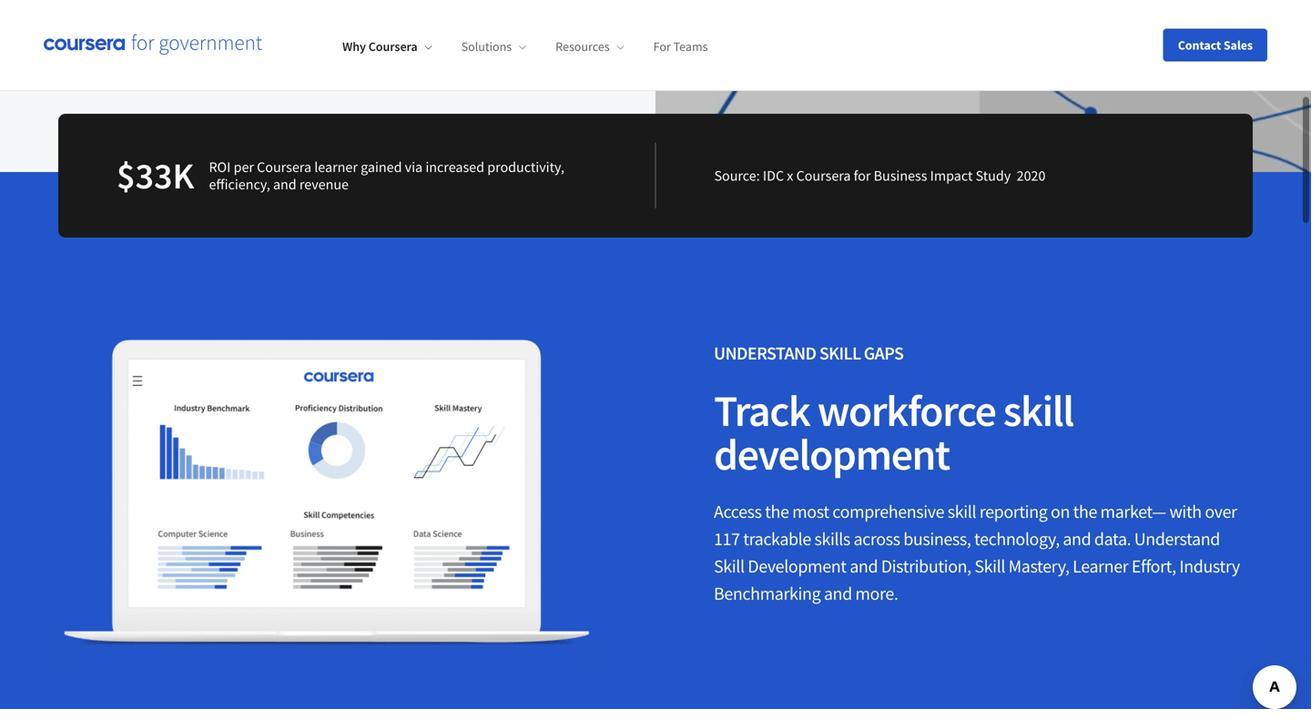 Task type: describe. For each thing, give the bounding box(es) containing it.
sales
[[140, 25, 172, 43]]

with
[[1170, 501, 1202, 524]]

business,
[[904, 528, 972, 551]]

coursera inside the roi per coursera learner gained via increased productivity, efficiency, and revenue
[[257, 158, 312, 176]]

effort,
[[1132, 555, 1177, 578]]

0 vertical spatial understand
[[714, 342, 817, 365]]

industry
[[1180, 555, 1241, 578]]

resources link
[[556, 38, 625, 55]]

understand skill gaps
[[714, 342, 904, 365]]

roi
[[209, 158, 231, 176]]

2 horizontal spatial skill
[[975, 555, 1006, 578]]

1 the from the left
[[765, 501, 789, 524]]

why
[[343, 38, 366, 55]]

x
[[787, 167, 794, 185]]

and left more.
[[824, 583, 852, 606]]

design goal-based learning programs that matter to your organization today image
[[656, 0, 1312, 172]]

gained
[[361, 158, 402, 176]]

impact
[[931, 167, 973, 185]]

development
[[748, 555, 847, 578]]

and inside the roi per coursera learner gained via increased productivity, efficiency, and revenue
[[273, 176, 297, 194]]

trackable
[[744, 528, 812, 551]]

solutions link
[[462, 38, 527, 55]]

and down on
[[1063, 528, 1092, 551]]

understand inside access the most comprehensive skill reporting on the market— with over 117 trackable skills across business, technology, and data. understand skill development and distribution, skill mastery, learner effort, industry benchmarking and more.
[[1135, 528, 1221, 551]]

resources
[[556, 38, 610, 55]]

why coursera link
[[343, 38, 432, 55]]

technology,
[[975, 528, 1060, 551]]

for teams
[[654, 38, 708, 55]]

on
[[1051, 501, 1070, 524]]

efficiency,
[[209, 176, 270, 194]]

business
[[874, 167, 928, 185]]

skill inside access the most comprehensive skill reporting on the market— with over 117 trackable skills across business, technology, and data. understand skill development and distribution, skill mastery, learner effort, industry benchmarking and more.
[[948, 501, 977, 524]]

contact for contact sales
[[87, 25, 137, 43]]

contact sales link
[[58, 12, 201, 56]]

across
[[854, 528, 901, 551]]

over
[[1206, 501, 1238, 524]]

learner
[[1073, 555, 1129, 578]]

117
[[714, 528, 740, 551]]

source: idc x coursera for business impact study  2020
[[715, 167, 1046, 185]]

2 horizontal spatial coursera
[[797, 167, 851, 185]]

revenue
[[300, 176, 349, 194]]



Task type: locate. For each thing, give the bounding box(es) containing it.
via
[[405, 158, 423, 176]]

contact for contact sales
[[1179, 37, 1222, 53]]

0 horizontal spatial contact
[[87, 25, 137, 43]]

and up more.
[[850, 555, 878, 578]]

skill left the gaps
[[820, 342, 861, 365]]

coursera right x
[[797, 167, 851, 185]]

$33k
[[117, 153, 194, 199]]

skills
[[815, 528, 851, 551]]

benchmarking
[[714, 583, 821, 606]]

the up trackable at bottom right
[[765, 501, 789, 524]]

contact sales button
[[1164, 29, 1268, 61]]

access the most comprehensive skill reporting on the market— with over 117 trackable skills across business, technology, and data. understand skill development and distribution, skill mastery, learner effort, industry benchmarking and more.
[[714, 501, 1241, 606]]

coursera for government image
[[44, 34, 262, 56]]

study
[[976, 167, 1011, 185]]

coursera right per
[[257, 158, 312, 176]]

distribution,
[[882, 555, 972, 578]]

the right on
[[1074, 501, 1098, 524]]

the
[[765, 501, 789, 524], [1074, 501, 1098, 524]]

1 vertical spatial skill
[[948, 501, 977, 524]]

comprehensive
[[833, 501, 945, 524]]

for
[[854, 167, 871, 185]]

and
[[273, 176, 297, 194], [1063, 528, 1092, 551], [850, 555, 878, 578], [824, 583, 852, 606]]

0 horizontal spatial the
[[765, 501, 789, 524]]

1 horizontal spatial understand
[[1135, 528, 1221, 551]]

contact inside button
[[1179, 37, 1222, 53]]

roi per coursera learner gained via increased productivity, efficiency, and revenue
[[209, 158, 565, 194]]

understand down with
[[1135, 528, 1221, 551]]

increased
[[426, 158, 485, 176]]

0 horizontal spatial understand
[[714, 342, 817, 365]]

workforce
[[818, 384, 996, 438]]

why coursera
[[343, 38, 418, 55]]

for
[[654, 38, 671, 55]]

coursera right why
[[369, 38, 418, 55]]

1 horizontal spatial skill
[[820, 342, 861, 365]]

1 horizontal spatial the
[[1074, 501, 1098, 524]]

track employee's progress in developing new skills image
[[58, 340, 598, 672]]

learner
[[314, 158, 358, 176]]

contact sales
[[87, 25, 172, 43]]

contact sales
[[1179, 37, 1254, 53]]

teams
[[674, 38, 708, 55]]

contact
[[87, 25, 137, 43], [1179, 37, 1222, 53]]

access
[[714, 501, 762, 524]]

1 horizontal spatial contact
[[1179, 37, 1222, 53]]

productivity,
[[488, 158, 565, 176]]

source:
[[715, 167, 760, 185]]

more.
[[856, 583, 899, 606]]

0 vertical spatial skill
[[1004, 384, 1074, 438]]

development
[[714, 427, 950, 482]]

and left the revenue
[[273, 176, 297, 194]]

understand up track
[[714, 342, 817, 365]]

0 horizontal spatial skill
[[714, 555, 745, 578]]

per
[[234, 158, 254, 176]]

for teams link
[[654, 38, 708, 55]]

skill inside 'track workforce skill development'
[[1004, 384, 1074, 438]]

understand
[[714, 342, 817, 365], [1135, 528, 1221, 551]]

skill
[[1004, 384, 1074, 438], [948, 501, 977, 524]]

skill
[[820, 342, 861, 365], [714, 555, 745, 578], [975, 555, 1006, 578]]

1 vertical spatial understand
[[1135, 528, 1221, 551]]

track
[[714, 384, 810, 438]]

data.
[[1095, 528, 1132, 551]]

reporting
[[980, 501, 1048, 524]]

coursera
[[369, 38, 418, 55], [257, 158, 312, 176], [797, 167, 851, 185]]

1 horizontal spatial skill
[[1004, 384, 1074, 438]]

idc
[[763, 167, 784, 185]]

2 the from the left
[[1074, 501, 1098, 524]]

contact left sales
[[87, 25, 137, 43]]

most
[[793, 501, 830, 524]]

gaps
[[864, 342, 904, 365]]

1 horizontal spatial coursera
[[369, 38, 418, 55]]

skill down 117 on the bottom of the page
[[714, 555, 745, 578]]

skill down 'technology,'
[[975, 555, 1006, 578]]

mastery,
[[1009, 555, 1070, 578]]

0 horizontal spatial skill
[[948, 501, 977, 524]]

contact left the sales
[[1179, 37, 1222, 53]]

0 horizontal spatial coursera
[[257, 158, 312, 176]]

solutions
[[462, 38, 512, 55]]

track workforce skill development
[[714, 384, 1074, 482]]

market—
[[1101, 501, 1167, 524]]

sales
[[1224, 37, 1254, 53]]



Task type: vqa. For each thing, say whether or not it's contained in the screenshot.
Diploma
no



